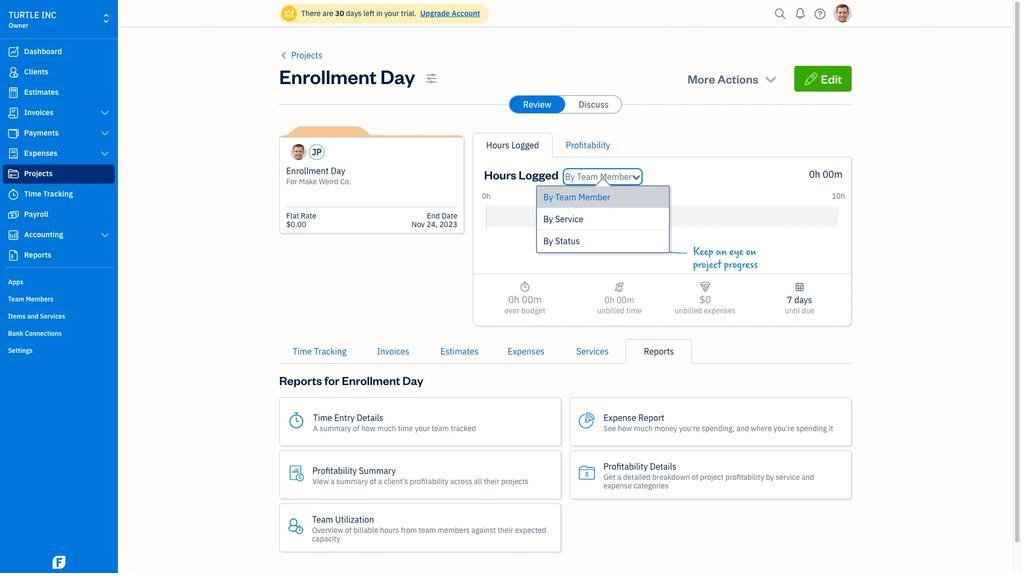 Task type: vqa. For each thing, say whether or not it's contained in the screenshot.
top New Invoice
no



Task type: locate. For each thing, give the bounding box(es) containing it.
1 vertical spatial expenses link
[[493, 339, 559, 364]]

settings for this project image
[[426, 72, 437, 85]]

their inside team utilization overview of billable hours from team members against their expected capacity
[[498, 526, 513, 535]]

chevron large down image for payments
[[100, 129, 110, 138]]

0 horizontal spatial details
[[357, 413, 383, 423]]

a right view
[[331, 477, 335, 486]]

30
[[335, 9, 344, 18]]

how up summary
[[361, 424, 376, 433]]

an
[[716, 246, 727, 258]]

by team member for by team member field
[[565, 172, 632, 182]]

0 vertical spatial days
[[346, 9, 362, 18]]

profitability left across
[[410, 477, 449, 486]]

by inside by service option
[[543, 214, 553, 225]]

days up due on the right of page
[[794, 295, 812, 306]]

0 horizontal spatial much
[[377, 424, 396, 433]]

1 vertical spatial member
[[578, 192, 610, 203]]

team
[[432, 424, 449, 433], [419, 526, 436, 535]]

1 vertical spatial projects
[[24, 169, 53, 179]]

0 vertical spatial time tracking link
[[3, 185, 115, 204]]

profitability inside profitability summary view a summary of a client's profitability across all their projects
[[410, 477, 449, 486]]

1 horizontal spatial services
[[576, 346, 609, 357]]

report image
[[7, 250, 20, 261]]

00m up "10h"
[[823, 168, 843, 181]]

summary inside the time entry details a summary of how much time your team tracked
[[320, 424, 351, 433]]

of
[[353, 424, 360, 433], [692, 473, 698, 482], [370, 477, 376, 486], [345, 526, 352, 535]]

keep an eye on project progress
[[693, 246, 758, 271]]

for
[[324, 373, 340, 388]]

team left tracked
[[432, 424, 449, 433]]

your left tracked
[[415, 424, 430, 433]]

team members link
[[3, 291, 115, 307]]

time tracking
[[24, 189, 73, 199], [293, 346, 347, 357]]

reports for enrollment day
[[279, 373, 424, 388]]

time inside "main" element
[[24, 189, 41, 199]]

projects inside "main" element
[[24, 169, 53, 179]]

0h
[[809, 168, 820, 181], [482, 191, 491, 201], [508, 294, 520, 306], [605, 295, 615, 306]]

team up by team member option
[[577, 172, 598, 182]]

for
[[286, 177, 297, 187]]

summary
[[320, 424, 351, 433], [336, 477, 368, 486]]

project image
[[7, 169, 20, 180]]

00m inside "0h 00m unbilled time"
[[617, 295, 634, 306]]

members
[[26, 295, 54, 303]]

chevron large down image for expenses
[[100, 150, 110, 158]]

00m for 0h 00m
[[823, 168, 843, 181]]

1 vertical spatial project
[[700, 473, 724, 482]]

see
[[604, 424, 616, 433]]

enrollment up make
[[286, 166, 329, 176]]

by inside by status option
[[543, 236, 553, 247]]

logged
[[511, 140, 539, 151], [519, 167, 559, 182]]

team down apps
[[8, 295, 24, 303]]

estimates link for clients link
[[3, 83, 115, 102]]

1 much from the left
[[377, 424, 396, 433]]

discuss
[[579, 99, 609, 110]]

enrollment
[[279, 64, 377, 89], [286, 166, 329, 176], [342, 373, 400, 388]]

time inside "0h 00m unbilled time"
[[626, 306, 642, 316]]

team right 'from'
[[419, 526, 436, 535]]

search image
[[772, 6, 789, 22]]

0 horizontal spatial profitability
[[410, 477, 449, 486]]

unbilled down invoices icon
[[597, 306, 625, 316]]

by team member up service at the right of page
[[543, 192, 610, 203]]

00m inside 0h 00m over budget
[[522, 294, 542, 306]]

chevrondown image
[[763, 71, 778, 86]]

profitability button
[[566, 139, 610, 152]]

0 horizontal spatial time tracking
[[24, 189, 73, 199]]

1 horizontal spatial how
[[618, 424, 632, 433]]

3 chevron large down image from the top
[[100, 150, 110, 158]]

1 vertical spatial enrollment
[[286, 166, 329, 176]]

your right in
[[384, 9, 399, 18]]

projects
[[291, 50, 323, 61], [24, 169, 53, 179]]

expenses link down payments link
[[3, 144, 115, 164]]

bank connections
[[8, 330, 62, 338]]

of down entry
[[353, 424, 360, 433]]

0 horizontal spatial estimates link
[[3, 83, 115, 102]]

weird
[[319, 177, 338, 187]]

2 chevron large down image from the top
[[100, 129, 110, 138]]

money
[[655, 424, 677, 433]]

1 horizontal spatial a
[[378, 477, 382, 486]]

team up by service
[[555, 192, 576, 203]]

1 horizontal spatial profitability
[[726, 473, 764, 482]]

1 vertical spatial time
[[398, 424, 413, 433]]

summary down entry
[[320, 424, 351, 433]]

actions
[[718, 71, 758, 86]]

0 vertical spatial details
[[357, 413, 383, 423]]

chevron large down image inside payments link
[[100, 129, 110, 138]]

expense image
[[7, 148, 20, 159]]

0 vertical spatial invoices
[[24, 108, 54, 117]]

0 vertical spatial services
[[40, 313, 65, 321]]

by left service at the right of page
[[543, 214, 553, 225]]

a
[[617, 473, 621, 482], [331, 477, 335, 486], [378, 477, 382, 486]]

1 vertical spatial reports
[[644, 346, 674, 357]]

payments link
[[3, 124, 115, 143]]

of inside profitability summary view a summary of a client's profitability across all their projects
[[370, 477, 376, 486]]

2 horizontal spatial and
[[802, 473, 814, 482]]

of inside team utilization overview of billable hours from team members against their expected capacity
[[345, 526, 352, 535]]

chevron large down image
[[100, 109, 110, 117], [100, 129, 110, 138], [100, 150, 110, 158]]

a inside profitability details get a detailed breakdown of project profitability by service and expense categories
[[617, 473, 621, 482]]

details up breakdown on the bottom of the page
[[650, 461, 677, 472]]

by team member inside field
[[565, 172, 632, 182]]

00m right over
[[522, 294, 542, 306]]

1 vertical spatial time
[[293, 346, 312, 357]]

discuss link
[[566, 96, 622, 113]]

0 vertical spatial invoices link
[[3, 103, 115, 123]]

0 vertical spatial day
[[381, 64, 415, 89]]

profitability up view
[[313, 466, 357, 476]]

0 horizontal spatial and
[[27, 313, 38, 321]]

0 horizontal spatial projects
[[24, 169, 53, 179]]

main element
[[0, 0, 145, 574]]

status
[[555, 236, 580, 247]]

0 horizontal spatial 00m
[[522, 294, 542, 306]]

profitability up by team member field
[[566, 140, 610, 151]]

1 vertical spatial summary
[[336, 477, 368, 486]]

are
[[323, 9, 333, 18]]

summary for profitability
[[336, 477, 368, 486]]

time tracking down projects link
[[24, 189, 73, 199]]

expenses image
[[700, 281, 711, 294]]

a down summary
[[378, 477, 382, 486]]

0 vertical spatial and
[[27, 313, 38, 321]]

member up by team member option
[[600, 172, 632, 182]]

day left settings for this project image
[[381, 64, 415, 89]]

trial.
[[401, 9, 416, 18]]

profitability inside profitability details get a detailed breakdown of project profitability by service and expense categories
[[726, 473, 764, 482]]

tracking up for
[[314, 346, 347, 357]]

by
[[565, 172, 575, 182], [543, 192, 553, 203], [543, 214, 553, 225], [543, 236, 553, 247]]

turtle inc owner
[[9, 10, 56, 29]]

you're right money
[[679, 424, 700, 433]]

1 horizontal spatial unbilled
[[675, 306, 702, 316]]

profitability inside profitability details get a detailed breakdown of project profitability by service and expense categories
[[604, 461, 648, 472]]

projects right project image
[[24, 169, 53, 179]]

1 vertical spatial logged
[[519, 167, 559, 182]]

0 horizontal spatial expenses link
[[3, 144, 115, 164]]

summary inside profitability summary view a summary of a client's profitability across all their projects
[[336, 477, 368, 486]]

0 horizontal spatial you're
[[679, 424, 700, 433]]

invoices up 'reports for enrollment day'
[[377, 346, 409, 357]]

team up overview
[[312, 514, 333, 525]]

by down profitability button
[[565, 172, 575, 182]]

settings link
[[3, 343, 115, 359]]

by inside by team member option
[[543, 192, 553, 203]]

0 horizontal spatial a
[[331, 477, 335, 486]]

details
[[357, 413, 383, 423], [650, 461, 677, 472]]

expenses link down budget
[[493, 339, 559, 364]]

member inside option
[[578, 192, 610, 203]]

reports
[[24, 250, 51, 260], [644, 346, 674, 357], [279, 373, 322, 388]]

payroll
[[24, 210, 48, 219]]

0 horizontal spatial your
[[384, 9, 399, 18]]

expenses down budget
[[508, 346, 545, 357]]

and right 'items' on the bottom left of the page
[[27, 313, 38, 321]]

entry
[[334, 413, 355, 423]]

00m
[[823, 168, 843, 181], [522, 294, 542, 306], [617, 295, 634, 306]]

1 horizontal spatial estimates link
[[426, 339, 493, 364]]

day up the time entry details a summary of how much time your team tracked
[[403, 373, 424, 388]]

and right service
[[802, 473, 814, 482]]

by up by service
[[543, 192, 553, 203]]

invoices inside "main" element
[[24, 108, 54, 117]]

0 horizontal spatial invoices link
[[3, 103, 115, 123]]

by inside by team member field
[[565, 172, 575, 182]]

logged down 'review' link
[[511, 140, 539, 151]]

review link
[[510, 96, 565, 113]]

1 how from the left
[[361, 424, 376, 433]]

time tracking up for
[[293, 346, 347, 357]]

enrollment down projects button
[[279, 64, 377, 89]]

invoices link up payments link
[[3, 103, 115, 123]]

overview
[[312, 526, 343, 535]]

invoices
[[24, 108, 54, 117], [377, 346, 409, 357]]

project right breakdown on the bottom of the page
[[700, 473, 724, 482]]

more actions button
[[678, 66, 788, 92]]

0 vertical spatial time
[[626, 306, 642, 316]]

by team member inside option
[[543, 192, 610, 203]]

enrollment for enrollment day for make weird co.
[[286, 166, 329, 176]]

of down utilization
[[345, 526, 352, 535]]

chevron large down image inside "invoices" link
[[100, 109, 110, 117]]

1 horizontal spatial time
[[293, 346, 312, 357]]

2 vertical spatial time
[[313, 413, 332, 423]]

0 horizontal spatial unbilled
[[597, 306, 625, 316]]

expected
[[515, 526, 546, 535]]

profitability up detailed
[[604, 461, 648, 472]]

you're right where
[[774, 424, 795, 433]]

0h inside "0h 00m unbilled time"
[[605, 295, 615, 306]]

2 vertical spatial enrollment
[[342, 373, 400, 388]]

by service
[[543, 214, 583, 225]]

1 vertical spatial days
[[794, 295, 812, 306]]

a for profitability summary
[[331, 477, 335, 486]]

00m down invoices icon
[[617, 295, 634, 306]]

0h inside 0h 00m over budget
[[508, 294, 520, 306]]

1 horizontal spatial you're
[[774, 424, 795, 433]]

details right entry
[[357, 413, 383, 423]]

1 chevron large down image from the top
[[100, 109, 110, 117]]

team inside by team member field
[[577, 172, 598, 182]]

team members
[[8, 295, 54, 303]]

unbilled
[[597, 306, 625, 316], [675, 306, 702, 316]]

list box
[[537, 187, 669, 252]]

chevron large down image for invoices
[[100, 109, 110, 117]]

of inside profitability details get a detailed breakdown of project profitability by service and expense categories
[[692, 473, 698, 482]]

unbilled down expenses "icon"
[[675, 306, 702, 316]]

$0
[[700, 294, 711, 306]]

2 much from the left
[[634, 424, 653, 433]]

profitability for profitability details get a detailed breakdown of project profitability by service and expense categories
[[604, 461, 648, 472]]

1 horizontal spatial time tracking link
[[279, 339, 360, 364]]

member inside field
[[600, 172, 632, 182]]

flat rate $0.00
[[286, 211, 316, 229]]

1 vertical spatial your
[[415, 424, 430, 433]]

2 how from the left
[[618, 424, 632, 433]]

1 vertical spatial expenses
[[508, 346, 545, 357]]

you're
[[679, 424, 700, 433], [774, 424, 795, 433]]

1 vertical spatial time tracking
[[293, 346, 347, 357]]

tracking
[[43, 189, 73, 199], [314, 346, 347, 357]]

profitability inside profitability summary view a summary of a client's profitability across all their projects
[[313, 466, 357, 476]]

day inside the enrollment day for make weird co.
[[331, 166, 345, 176]]

0 vertical spatial chevron large down image
[[100, 109, 110, 117]]

1 horizontal spatial invoices link
[[360, 339, 426, 364]]

expenses
[[24, 148, 57, 158], [508, 346, 545, 357]]

2 vertical spatial and
[[802, 473, 814, 482]]

0 vertical spatial hours logged
[[486, 140, 539, 151]]

hours inside button
[[486, 140, 509, 151]]

profitability for profitability summary
[[410, 477, 449, 486]]

0 vertical spatial expenses
[[24, 148, 57, 158]]

tracking down projects link
[[43, 189, 73, 199]]

items
[[8, 313, 26, 321]]

member for list box containing by team member
[[578, 192, 610, 203]]

profitability left 'by'
[[726, 473, 764, 482]]

0 vertical spatial estimates link
[[3, 83, 115, 102]]

logged down hours logged button
[[519, 167, 559, 182]]

0 vertical spatial member
[[600, 172, 632, 182]]

1 horizontal spatial much
[[634, 424, 653, 433]]

your inside the time entry details a summary of how much time your team tracked
[[415, 424, 430, 433]]

and
[[27, 313, 38, 321], [737, 424, 749, 433], [802, 473, 814, 482]]

1 unbilled from the left
[[597, 306, 625, 316]]

by team member up by team member option
[[565, 172, 632, 182]]

services down "0h 00m unbilled time"
[[576, 346, 609, 357]]

2 vertical spatial chevron large down image
[[100, 150, 110, 158]]

0 vertical spatial summary
[[320, 424, 351, 433]]

enrollment right for
[[342, 373, 400, 388]]

hours logged down hours logged button
[[484, 167, 559, 182]]

time entry details a summary of how much time your team tracked
[[313, 413, 476, 433]]

by left status
[[543, 236, 553, 247]]

0 horizontal spatial how
[[361, 424, 376, 433]]

0 horizontal spatial estimates
[[24, 87, 59, 97]]

detailed
[[623, 473, 651, 482]]

1 horizontal spatial reports link
[[626, 339, 692, 364]]

0 horizontal spatial tracking
[[43, 189, 73, 199]]

0 horizontal spatial services
[[40, 313, 65, 321]]

team
[[577, 172, 598, 182], [555, 192, 576, 203], [8, 295, 24, 303], [312, 514, 333, 525]]

their right all
[[484, 477, 500, 486]]

0 horizontal spatial invoices
[[24, 108, 54, 117]]

list box containing by team member
[[537, 187, 669, 252]]

of down summary
[[370, 477, 376, 486]]

time tracking link up for
[[279, 339, 360, 364]]

0 horizontal spatial time
[[398, 424, 413, 433]]

invoices up payments
[[24, 108, 54, 117]]

a right get
[[617, 473, 621, 482]]

0 horizontal spatial expenses
[[24, 148, 57, 158]]

0 vertical spatial logged
[[511, 140, 539, 151]]

1 horizontal spatial details
[[650, 461, 677, 472]]

team inside team utilization overview of billable hours from team members against their expected capacity
[[312, 514, 333, 525]]

0 vertical spatial reports link
[[3, 246, 115, 265]]

pencil image
[[804, 71, 819, 86]]

0 vertical spatial estimates
[[24, 87, 59, 97]]

turtle
[[9, 10, 39, 20]]

time tracking link up payroll link
[[3, 185, 115, 204]]

client image
[[7, 67, 20, 78]]

1 vertical spatial their
[[498, 526, 513, 535]]

2 unbilled from the left
[[675, 306, 702, 316]]

1 horizontal spatial projects
[[291, 50, 323, 61]]

0 vertical spatial time
[[24, 189, 41, 199]]

2 vertical spatial reports
[[279, 373, 322, 388]]

project down "keep"
[[693, 259, 722, 271]]

and inside profitability details get a detailed breakdown of project profitability by service and expense categories
[[802, 473, 814, 482]]

member down by team member field
[[578, 192, 610, 203]]

1 vertical spatial details
[[650, 461, 677, 472]]

0h for 0h 00m unbilled time
[[605, 295, 615, 306]]

services up bank connections link
[[40, 313, 65, 321]]

and left where
[[737, 424, 749, 433]]

their right against
[[498, 526, 513, 535]]

much down report
[[634, 424, 653, 433]]

time tracking link
[[3, 185, 115, 204], [279, 339, 360, 364]]

day for enrollment day for make weird co.
[[331, 166, 345, 176]]

go to help image
[[812, 6, 829, 22]]

service
[[555, 214, 583, 225]]

0 horizontal spatial reports
[[24, 250, 51, 260]]

hours logged down 'review' link
[[486, 140, 539, 151]]

end date nov 24, 2023
[[412, 211, 457, 229]]

1 vertical spatial hours logged
[[484, 167, 559, 182]]

how down expense
[[618, 424, 632, 433]]

by for by service option
[[543, 214, 553, 225]]

report
[[638, 413, 664, 423]]

upgrade account link
[[418, 9, 480, 18]]

by service option
[[537, 209, 669, 231]]

profitability
[[566, 140, 610, 151], [604, 461, 648, 472], [313, 466, 357, 476]]

$0 unbilled expenses
[[675, 294, 736, 316]]

much up summary
[[377, 424, 396, 433]]

tracking inside "main" element
[[43, 189, 73, 199]]

client's
[[384, 477, 408, 486]]

of right breakdown on the bottom of the page
[[692, 473, 698, 482]]

1 horizontal spatial tracking
[[314, 346, 347, 357]]

expenses down payments
[[24, 148, 57, 158]]

1 horizontal spatial and
[[737, 424, 749, 433]]

0 vertical spatial time tracking
[[24, 189, 73, 199]]

0 vertical spatial your
[[384, 9, 399, 18]]

projects right chevronleft image
[[291, 50, 323, 61]]

chart image
[[7, 230, 20, 241]]

1 vertical spatial estimates link
[[426, 339, 493, 364]]

a for profitability details
[[617, 473, 621, 482]]

day up co.
[[331, 166, 345, 176]]

0 vertical spatial by team member
[[565, 172, 632, 182]]

by status option
[[537, 231, 669, 252]]

enrollment inside the enrollment day for make weird co.
[[286, 166, 329, 176]]

invoices link up 'reports for enrollment day'
[[360, 339, 426, 364]]

and inside "expense report see how much money you're spending, and where you're spending it"
[[737, 424, 749, 433]]

1 horizontal spatial days
[[794, 295, 812, 306]]

summary down summary
[[336, 477, 368, 486]]

by team member option
[[537, 187, 669, 209]]

1 vertical spatial invoices
[[377, 346, 409, 357]]

2 horizontal spatial 00m
[[823, 168, 843, 181]]

days right 30
[[346, 9, 362, 18]]

projects inside button
[[291, 50, 323, 61]]



Task type: describe. For each thing, give the bounding box(es) containing it.
0h for 0h
[[482, 191, 491, 201]]

over
[[505, 306, 520, 316]]

1 vertical spatial services
[[576, 346, 609, 357]]

of inside the time entry details a summary of how much time your team tracked
[[353, 424, 360, 433]]

days inside 7 days until due
[[794, 295, 812, 306]]

timer image
[[7, 189, 20, 200]]

end
[[427, 211, 440, 221]]

how inside the time entry details a summary of how much time your team tracked
[[361, 424, 376, 433]]

team inside the time entry details a summary of how much time your team tracked
[[432, 424, 449, 433]]

team inside team members link
[[8, 295, 24, 303]]

more
[[688, 71, 715, 86]]

view
[[313, 477, 329, 486]]

expense
[[604, 413, 636, 423]]

profitability for profitability
[[566, 140, 610, 151]]

categories
[[634, 481, 669, 491]]

dashboard image
[[7, 47, 20, 57]]

1 vertical spatial time tracking link
[[279, 339, 360, 364]]

7
[[787, 295, 792, 306]]

services inside 'link'
[[40, 313, 65, 321]]

Hours Logged Group By field
[[565, 170, 641, 183]]

0h 00m over budget
[[505, 294, 546, 316]]

chevron large down image
[[100, 231, 110, 240]]

tracked
[[451, 424, 476, 433]]

against
[[472, 526, 496, 535]]

2 vertical spatial day
[[403, 373, 424, 388]]

time inside the time entry details a summary of how much time your team tracked
[[398, 424, 413, 433]]

until
[[785, 306, 800, 316]]

and inside 'link'
[[27, 313, 38, 321]]

00m for 0h 00m over budget
[[522, 294, 542, 306]]

where
[[751, 424, 772, 433]]

by for by team member option
[[543, 192, 553, 203]]

flat
[[286, 211, 299, 221]]

time tracking inside "main" element
[[24, 189, 73, 199]]

across
[[450, 477, 472, 486]]

unbilled inside the $0 unbilled expenses
[[675, 306, 702, 316]]

inc
[[41, 10, 56, 20]]

all
[[474, 477, 482, 486]]

0h for 0h 00m
[[809, 168, 820, 181]]

1 horizontal spatial invoices
[[377, 346, 409, 357]]

member for by team member field
[[600, 172, 632, 182]]

freshbooks image
[[50, 556, 68, 569]]

utilization
[[335, 514, 374, 525]]

apps
[[8, 278, 23, 286]]

owner
[[9, 21, 28, 29]]

1 horizontal spatial reports
[[279, 373, 322, 388]]

unbilled inside "0h 00m unbilled time"
[[597, 306, 625, 316]]

day for enrollment day
[[381, 64, 415, 89]]

reports inside "main" element
[[24, 250, 51, 260]]

bank
[[8, 330, 23, 338]]

account
[[452, 9, 480, 18]]

it
[[829, 424, 833, 433]]

rate
[[301, 211, 316, 221]]

logged inside hours logged button
[[511, 140, 539, 151]]

date
[[442, 211, 457, 221]]

1 vertical spatial hours
[[484, 167, 517, 182]]

1 horizontal spatial expenses
[[508, 346, 545, 357]]

invoice image
[[7, 108, 20, 118]]

project inside keep an eye on project progress
[[693, 259, 722, 271]]

profitability for profitability details
[[726, 473, 764, 482]]

details inside the time entry details a summary of how much time your team tracked
[[357, 413, 383, 423]]

upgrade
[[420, 9, 450, 18]]

hours logged button
[[486, 139, 539, 152]]

0h 00m
[[809, 168, 843, 181]]

calendar image
[[795, 281, 805, 294]]

jp
[[312, 147, 322, 158]]

spending
[[796, 424, 827, 433]]

keep
[[693, 246, 713, 258]]

dashboard
[[24, 47, 62, 56]]

payment image
[[7, 128, 20, 139]]

dashboard link
[[3, 42, 115, 62]]

billable
[[354, 526, 378, 535]]

payments
[[24, 128, 59, 138]]

2 horizontal spatial reports
[[644, 346, 674, 357]]

0h for 0h 00m over budget
[[508, 294, 520, 306]]

eye
[[730, 246, 744, 258]]

0 horizontal spatial reports link
[[3, 246, 115, 265]]

much inside the time entry details a summary of how much time your team tracked
[[377, 424, 396, 433]]

time inside the time entry details a summary of how much time your team tracked
[[313, 413, 332, 423]]

accounting
[[24, 230, 63, 240]]

timetracking image
[[519, 281, 531, 294]]

notifications image
[[792, 3, 809, 24]]

bank connections link
[[3, 325, 115, 341]]

services link
[[559, 339, 626, 364]]

edit
[[821, 71, 842, 86]]

expenses
[[704, 306, 736, 316]]

edit link
[[794, 66, 852, 92]]

summary for time
[[320, 424, 351, 433]]

much inside "expense report see how much money you're spending, and where you're spending it"
[[634, 424, 653, 433]]

5h
[[658, 191, 667, 201]]

$0.00
[[286, 220, 306, 229]]

profitability details get a detailed breakdown of project profitability by service and expense categories
[[604, 461, 814, 491]]

enrollment day for make weird co.
[[286, 166, 351, 187]]

details inside profitability details get a detailed breakdown of project profitability by service and expense categories
[[650, 461, 677, 472]]

money image
[[7, 210, 20, 220]]

projects link
[[3, 165, 115, 184]]

items and services
[[8, 313, 65, 321]]

capacity
[[312, 534, 340, 544]]

crown image
[[284, 8, 295, 19]]

1 vertical spatial reports link
[[626, 339, 692, 364]]

profitability summary view a summary of a client's profitability across all their projects
[[313, 466, 529, 486]]

breakdown
[[652, 473, 690, 482]]

there
[[301, 9, 321, 18]]

estimates inside "main" element
[[24, 87, 59, 97]]

team utilization overview of billable hours from team members against their expected capacity
[[312, 514, 546, 544]]

there are 30 days left in your trial. upgrade account
[[301, 9, 480, 18]]

items and services link
[[3, 308, 115, 324]]

estimates link for the bottom "invoices" link
[[426, 339, 493, 364]]

1 you're from the left
[[679, 424, 700, 433]]

a
[[313, 424, 318, 433]]

7 days until due
[[785, 295, 815, 316]]

chevronleft image
[[279, 49, 289, 62]]

by for by status option in the top right of the page
[[543, 236, 553, 247]]

spending,
[[702, 424, 735, 433]]

0 horizontal spatial time tracking link
[[3, 185, 115, 204]]

clients
[[24, 67, 48, 77]]

invoices image
[[615, 281, 624, 294]]

accounting link
[[3, 226, 115, 245]]

10h
[[832, 191, 845, 201]]

1 horizontal spatial expenses link
[[493, 339, 559, 364]]

hours
[[380, 526, 399, 535]]

on
[[746, 246, 756, 258]]

1 horizontal spatial estimates
[[441, 346, 479, 357]]

more actions
[[688, 71, 758, 86]]

payroll link
[[3, 205, 115, 225]]

their inside profitability summary view a summary of a client's profitability across all their projects
[[484, 477, 500, 486]]

1 vertical spatial invoices link
[[360, 339, 426, 364]]

how inside "expense report see how much money you're spending, and where you're spending it"
[[618, 424, 632, 433]]

team inside team utilization overview of billable hours from team members against their expected capacity
[[419, 526, 436, 535]]

00m for 0h 00m unbilled time
[[617, 295, 634, 306]]

projects button
[[279, 49, 323, 62]]

estimate image
[[7, 87, 20, 98]]

enrollment for enrollment day
[[279, 64, 377, 89]]

by status
[[543, 236, 580, 247]]

2 you're from the left
[[774, 424, 795, 433]]

enrollment day
[[279, 64, 415, 89]]

nov
[[412, 220, 425, 229]]

in
[[376, 9, 383, 18]]

from
[[401, 526, 417, 535]]

project inside profitability details get a detailed breakdown of project profitability by service and expense categories
[[700, 473, 724, 482]]

connections
[[25, 330, 62, 338]]

expense report see how much money you're spending, and where you're spending it
[[604, 413, 833, 433]]

team inside by team member option
[[555, 192, 576, 203]]

due
[[802, 306, 815, 316]]

members
[[438, 526, 470, 535]]

left
[[363, 9, 375, 18]]

0 horizontal spatial days
[[346, 9, 362, 18]]

expenses inside "main" element
[[24, 148, 57, 158]]

1 vertical spatial tracking
[[314, 346, 347, 357]]

by team member for list box containing by team member
[[543, 192, 610, 203]]

0 vertical spatial expenses link
[[3, 144, 115, 164]]

24,
[[427, 220, 438, 229]]

co.
[[340, 177, 351, 187]]

profitability for profitability summary view a summary of a client's profitability across all their projects
[[313, 466, 357, 476]]

progress
[[724, 259, 758, 271]]



